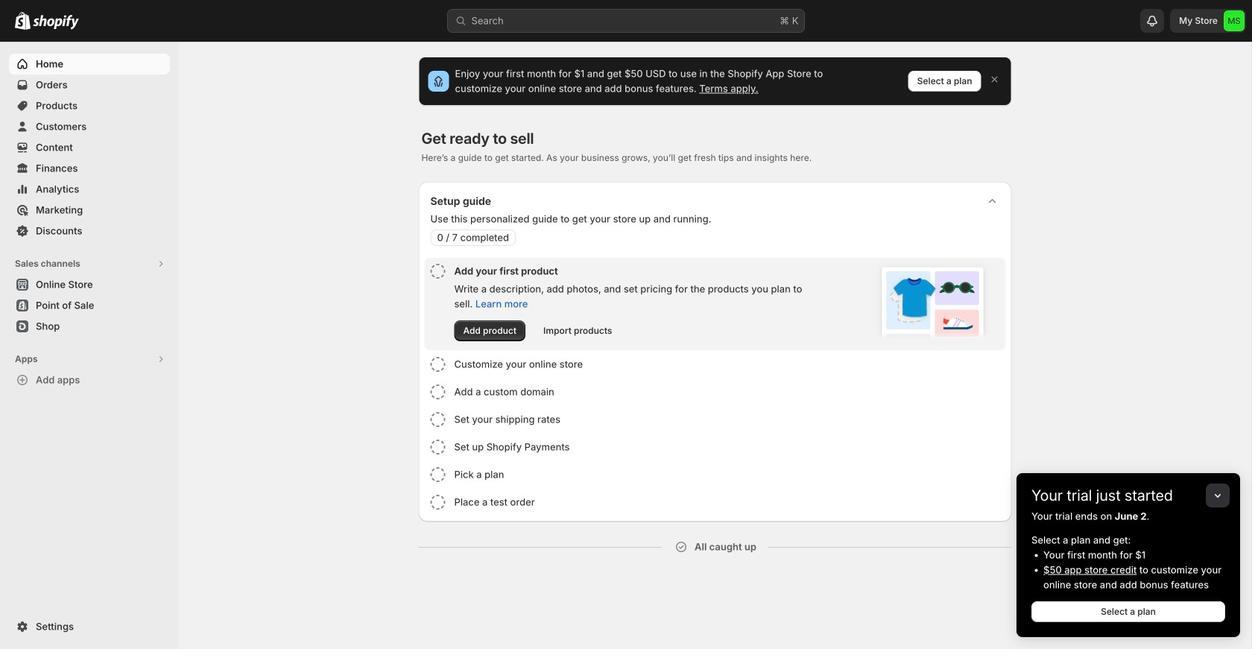 Task type: describe. For each thing, give the bounding box(es) containing it.
set up shopify payments group
[[425, 434, 1006, 461]]

mark set up shopify payments as done image
[[431, 440, 446, 455]]

shopify image
[[15, 12, 31, 30]]

add your first product group
[[425, 258, 1006, 351]]

add a custom domain group
[[425, 379, 1006, 406]]

mark add a custom domain as done image
[[431, 385, 446, 400]]

pick a plan group
[[425, 462, 1006, 489]]

place a test order group
[[425, 489, 1006, 516]]

customize your online store group
[[425, 351, 1006, 378]]

mark place a test order as done image
[[431, 495, 446, 510]]

shopify image
[[33, 15, 79, 30]]

my store image
[[1225, 10, 1245, 31]]



Task type: vqa. For each thing, say whether or not it's contained in the screenshot.
Unsaved Changes
no



Task type: locate. For each thing, give the bounding box(es) containing it.
set your shipping rates group
[[425, 406, 1006, 433]]

mark customize your online store as done image
[[431, 357, 446, 372]]

mark pick a plan as done image
[[431, 468, 446, 483]]

mark add your first product as done image
[[431, 264, 446, 279]]

mark set your shipping rates as done image
[[431, 412, 446, 427]]

setup guide region
[[419, 182, 1012, 522]]



